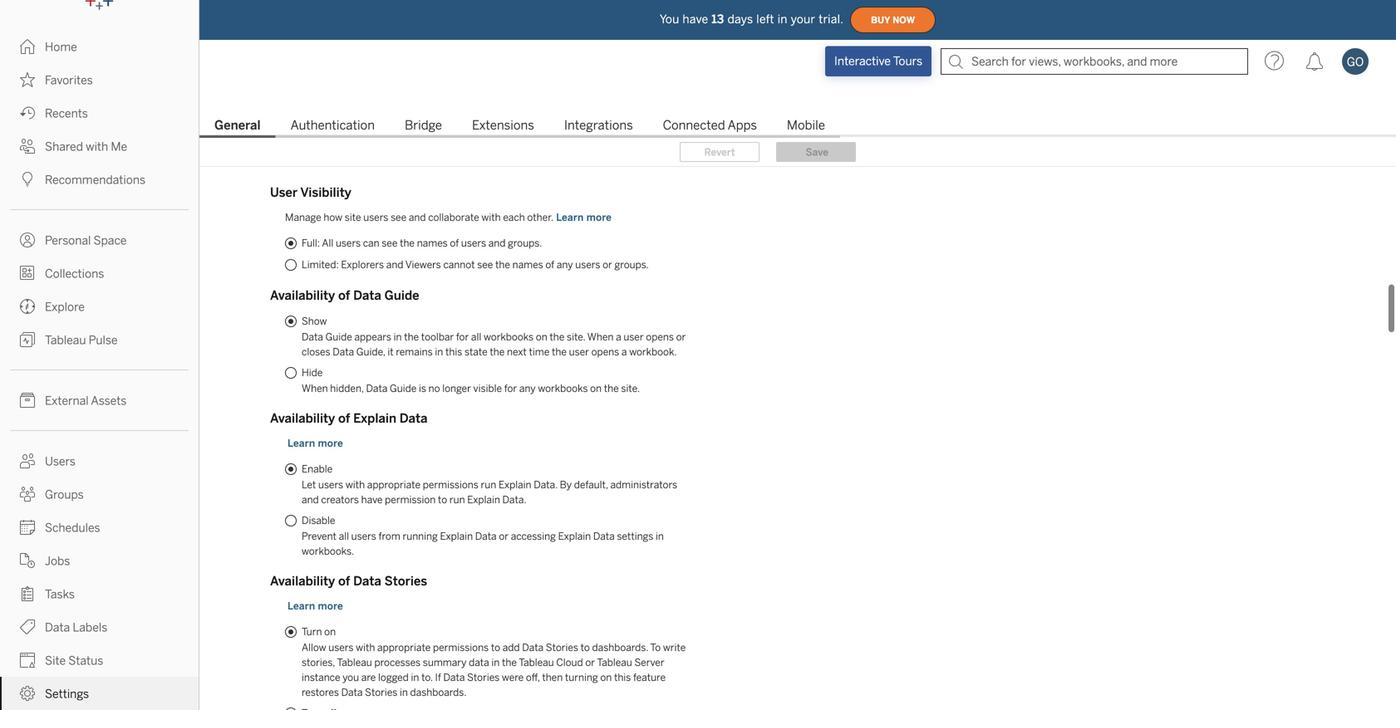 Task type: locate. For each thing, give the bounding box(es) containing it.
0 horizontal spatial user
[[569, 346, 589, 358]]

0 vertical spatial opens
[[646, 331, 674, 343]]

on inside show data guide appears in the toolbar for all workbooks on the site. when a user opens or closes data guide, it remains in this state the next time the user opens a workbook.
[[536, 331, 547, 343]]

1 vertical spatial this
[[614, 672, 631, 684]]

1 horizontal spatial dashboards.
[[592, 642, 648, 654]]

dashboards. up server
[[592, 642, 648, 654]]

workbooks down time
[[538, 383, 588, 395]]

0 vertical spatial permissions
[[423, 479, 479, 491]]

turn
[[302, 626, 322, 638]]

availability down "hide"
[[270, 411, 335, 426]]

permissions inside enable let users with appropriate permissions run explain data. by default, administrators and creators have permission to run explain data.
[[423, 479, 479, 491]]

0 horizontal spatial opens
[[591, 346, 619, 358]]

workbooks inside hide when hidden, data guide is no longer visible for any workbooks on the site.
[[538, 383, 588, 395]]

1 vertical spatial more
[[318, 438, 343, 450]]

hide
[[302, 367, 323, 379]]

0 vertical spatial learn
[[556, 212, 584, 224]]

viewers
[[405, 259, 441, 271]]

to.
[[421, 672, 433, 684]]

1 vertical spatial learn more
[[288, 601, 343, 613]]

a
[[616, 331, 621, 343], [622, 346, 627, 358]]

2 vertical spatial learn more link
[[285, 600, 346, 613]]

learn
[[556, 212, 584, 224], [288, 438, 315, 450], [288, 601, 315, 613]]

of down workbooks.
[[338, 574, 350, 589]]

data
[[353, 288, 381, 303], [302, 331, 323, 343], [333, 346, 354, 358], [366, 383, 388, 395], [400, 411, 428, 426], [475, 531, 497, 543], [593, 531, 615, 543], [353, 574, 381, 589], [45, 621, 70, 635], [522, 642, 544, 654], [443, 672, 465, 684], [341, 687, 363, 699]]

availability for availability of data guide
[[270, 288, 335, 303]]

to right permission
[[438, 494, 447, 506]]

of down hidden,
[[338, 411, 350, 426]]

0 vertical spatial user
[[624, 331, 644, 343]]

closes
[[302, 346, 330, 358]]

0 vertical spatial run
[[481, 479, 496, 491]]

when inside show data guide appears in the toolbar for all workbooks on the site. when a user opens or closes data guide, it remains in this state the next time the user opens a workbook.
[[587, 331, 614, 343]]

on inside hide when hidden, data guide is no longer visible for any workbooks on the site.
[[590, 383, 602, 395]]

availability of data guide option group
[[285, 313, 692, 396]]

bridge
[[405, 118, 442, 133]]

in down logged
[[400, 687, 408, 699]]

data. left by
[[534, 479, 558, 491]]

0 vertical spatial workbooks
[[484, 331, 534, 343]]

user up workbook.
[[624, 331, 644, 343]]

is
[[419, 383, 426, 395]]

days
[[728, 12, 753, 26]]

0 horizontal spatial data.
[[502, 494, 527, 506]]

1 horizontal spatial workbooks
[[538, 383, 588, 395]]

names up viewers
[[417, 237, 448, 249]]

schedules link
[[0, 511, 199, 544]]

1 vertical spatial groups.
[[615, 259, 649, 271]]

data left labels
[[45, 621, 70, 635]]

learn more link right each
[[554, 211, 614, 224]]

data down explorers
[[353, 288, 381, 303]]

1 vertical spatial any
[[519, 383, 536, 395]]

data inside hide when hidden, data guide is no longer visible for any workbooks on the site.
[[366, 383, 388, 395]]

the inside hide when hidden, data guide is no longer visible for any workbooks on the site.
[[604, 383, 619, 395]]

to
[[438, 494, 447, 506], [491, 642, 500, 654], [581, 642, 590, 654]]

extensions
[[472, 118, 534, 133]]

availability of data stories
[[270, 574, 427, 589]]

users
[[363, 212, 388, 224], [336, 237, 361, 249], [461, 237, 486, 249], [575, 259, 600, 271], [318, 479, 343, 491], [351, 531, 376, 543], [329, 642, 354, 654]]

manage how site users see and collaborate with each other. learn more
[[285, 212, 612, 224]]

0 horizontal spatial dashboards.
[[410, 687, 467, 699]]

user right time
[[569, 346, 589, 358]]

tableau down explore
[[45, 334, 86, 347]]

0 horizontal spatial to
[[438, 494, 447, 506]]

2 availability from the top
[[270, 411, 335, 426]]

appropriate inside enable let users with appropriate permissions run explain data. by default, administrators and creators have permission to run explain data.
[[367, 479, 421, 491]]

availability
[[270, 288, 335, 303], [270, 411, 335, 426], [270, 574, 335, 589]]

see up full: all users can see the names of users and groups. on the left top
[[391, 212, 407, 224]]

0 vertical spatial for
[[456, 331, 469, 343]]

tableau up you
[[337, 657, 372, 669]]

1 horizontal spatial run
[[481, 479, 496, 491]]

site.
[[567, 331, 585, 343], [621, 383, 640, 395]]

user visibility option group
[[285, 235, 692, 273]]

0 vertical spatial groups.
[[508, 237, 542, 249]]

stories down running
[[385, 574, 427, 589]]

0 horizontal spatial workbooks
[[484, 331, 534, 343]]

1 vertical spatial user
[[569, 346, 589, 358]]

and down 'let'
[[302, 494, 319, 506]]

permissions up summary
[[433, 642, 489, 654]]

this
[[445, 346, 462, 358], [614, 672, 631, 684]]

next
[[507, 346, 527, 358]]

on
[[536, 331, 547, 343], [590, 383, 602, 395], [324, 626, 336, 638], [600, 672, 612, 684]]

permissions inside the turn on allow users with appropriate permissions to add data stories to dashboards. to write stories, tableau processes summary data in the tableau cloud or tableau server instance you are logged in to. if data stories were off, then turning on this feature restores data stories in dashboards.
[[433, 642, 489, 654]]

1 vertical spatial all
[[339, 531, 349, 543]]

0 horizontal spatial run
[[450, 494, 465, 506]]

prevent
[[302, 531, 337, 543]]

1 horizontal spatial to
[[491, 642, 500, 654]]

0 vertical spatial appropriate
[[367, 479, 421, 491]]

shared with me link
[[0, 130, 199, 163]]

0 vertical spatial any
[[557, 259, 573, 271]]

of for stories
[[338, 574, 350, 589]]

for
[[456, 331, 469, 343], [504, 383, 517, 395]]

or
[[603, 259, 612, 271], [676, 331, 686, 343], [499, 531, 509, 543], [585, 657, 595, 669]]

explain left by
[[499, 479, 532, 491]]

turning
[[565, 672, 598, 684]]

interactive
[[834, 54, 891, 68]]

0 horizontal spatial groups.
[[508, 237, 542, 249]]

dashboards. down if
[[410, 687, 467, 699]]

site. inside show data guide appears in the toolbar for all workbooks on the site. when a user opens or closes data guide, it remains in this state the next time the user opens a workbook.
[[567, 331, 585, 343]]

1 learn more from the top
[[288, 438, 343, 450]]

to up cloud
[[581, 642, 590, 654]]

creators
[[321, 494, 359, 506]]

0 horizontal spatial site.
[[567, 331, 585, 343]]

data.
[[534, 479, 558, 491], [502, 494, 527, 506]]

buy now button
[[850, 7, 936, 33]]

1 vertical spatial names
[[513, 259, 543, 271]]

have
[[683, 12, 708, 26], [361, 494, 383, 506]]

see right can
[[382, 237, 398, 249]]

workbooks inside show data guide appears in the toolbar for all workbooks on the site. when a user opens or closes data guide, it remains in this state the next time the user opens a workbook.
[[484, 331, 534, 343]]

with left me
[[86, 140, 108, 154]]

in
[[778, 12, 788, 26], [394, 331, 402, 343], [435, 346, 443, 358], [656, 531, 664, 543], [492, 657, 500, 669], [411, 672, 419, 684], [400, 687, 408, 699]]

status
[[68, 655, 103, 668]]

1 vertical spatial learn
[[288, 438, 315, 450]]

2 vertical spatial see
[[477, 259, 493, 271]]

1 horizontal spatial site.
[[621, 383, 640, 395]]

0 horizontal spatial for
[[456, 331, 469, 343]]

to left add
[[491, 642, 500, 654]]

users inside disable prevent all users from running explain data or accessing explain data settings in workbooks.
[[351, 531, 376, 543]]

0 vertical spatial all
[[471, 331, 481, 343]]

in right settings
[[656, 531, 664, 543]]

0 horizontal spatial this
[[445, 346, 462, 358]]

visible
[[473, 383, 502, 395]]

opens
[[646, 331, 674, 343], [591, 346, 619, 358]]

collections
[[45, 267, 104, 281]]

availability down workbooks.
[[270, 574, 335, 589]]

explore link
[[0, 290, 199, 323]]

1 horizontal spatial user
[[624, 331, 644, 343]]

learn more up the turn
[[288, 601, 343, 613]]

with left each
[[482, 212, 501, 224]]

and up limited: explorers and viewers cannot see the names of any users or groups. on the left top
[[488, 237, 506, 249]]

1 horizontal spatial when
[[587, 331, 614, 343]]

1 horizontal spatial data.
[[534, 479, 558, 491]]

and
[[409, 212, 426, 224], [488, 237, 506, 249], [386, 259, 403, 271], [302, 494, 319, 506]]

schedules
[[45, 522, 100, 535]]

any inside hide when hidden, data guide is no longer visible for any workbooks on the site.
[[519, 383, 536, 395]]

users
[[45, 455, 76, 469]]

appropriate up processes
[[377, 642, 431, 654]]

availability up show
[[270, 288, 335, 303]]

availability for availability of explain data
[[270, 411, 335, 426]]

tasks link
[[0, 578, 199, 611]]

with inside main navigation. press the up and down arrow keys to access links. element
[[86, 140, 108, 154]]

1 horizontal spatial any
[[557, 259, 573, 271]]

1 vertical spatial see
[[382, 237, 398, 249]]

guide down viewers
[[385, 288, 419, 303]]

users inside enable let users with appropriate permissions run explain data. by default, administrators and creators have permission to run explain data.
[[318, 479, 343, 491]]

0 vertical spatial site.
[[567, 331, 585, 343]]

2 vertical spatial availability
[[270, 574, 335, 589]]

you
[[343, 672, 359, 684]]

you have 13 days left in your trial.
[[660, 12, 844, 26]]

2 learn more from the top
[[288, 601, 343, 613]]

jobs link
[[0, 544, 199, 578]]

guide up the closes
[[325, 331, 352, 343]]

personal space link
[[0, 224, 199, 257]]

and left viewers
[[386, 259, 403, 271]]

tours
[[893, 54, 923, 68]]

0 horizontal spatial have
[[361, 494, 383, 506]]

state
[[465, 346, 488, 358]]

learn right "other."
[[556, 212, 584, 224]]

this inside show data guide appears in the toolbar for all workbooks on the site. when a user opens or closes data guide, it remains in this state the next time the user opens a workbook.
[[445, 346, 462, 358]]

1 vertical spatial site.
[[621, 383, 640, 395]]

0 horizontal spatial any
[[519, 383, 536, 395]]

1 vertical spatial when
[[302, 383, 328, 395]]

have left 13
[[683, 12, 708, 26]]

0 vertical spatial see
[[391, 212, 407, 224]]

let
[[302, 479, 316, 491]]

1 vertical spatial guide
[[325, 331, 352, 343]]

0 horizontal spatial when
[[302, 383, 328, 395]]

1 vertical spatial for
[[504, 383, 517, 395]]

main content
[[199, 0, 1396, 711]]

1 horizontal spatial all
[[471, 331, 481, 343]]

site
[[45, 655, 66, 668]]

guide
[[385, 288, 419, 303], [325, 331, 352, 343], [390, 383, 417, 395]]

explain up disable prevent all users from running explain data or accessing explain data settings in workbooks. at the bottom of page
[[467, 494, 500, 506]]

explore
[[45, 300, 85, 314]]

stories down logged
[[365, 687, 398, 699]]

run
[[481, 479, 496, 491], [450, 494, 465, 506]]

in down "toolbar" on the left of page
[[435, 346, 443, 358]]

with up are
[[356, 642, 375, 654]]

mobile
[[787, 118, 825, 133]]

more for stories
[[318, 601, 343, 613]]

0 vertical spatial availability
[[270, 288, 335, 303]]

all up state
[[471, 331, 481, 343]]

shared
[[45, 140, 83, 154]]

2 vertical spatial learn
[[288, 601, 315, 613]]

appropriate inside the turn on allow users with appropriate permissions to add data stories to dashboards. to write stories, tableau processes summary data in the tableau cloud or tableau server instance you are logged in to. if data stories were off, then turning on this feature restores data stories in dashboards.
[[377, 642, 431, 654]]

learn more up enable
[[288, 438, 343, 450]]

all inside show data guide appears in the toolbar for all workbooks on the site. when a user opens or closes data guide, it remains in this state the next time the user opens a workbook.
[[471, 331, 481, 343]]

for right visible
[[504, 383, 517, 395]]

stories
[[385, 574, 427, 589], [546, 642, 578, 654], [467, 672, 500, 684], [365, 687, 398, 699]]

assets
[[91, 394, 127, 408]]

1 horizontal spatial opens
[[646, 331, 674, 343]]

main content containing general
[[199, 0, 1396, 711]]

all up workbooks.
[[339, 531, 349, 543]]

full:
[[302, 237, 320, 249]]

0 vertical spatial this
[[445, 346, 462, 358]]

see right 'cannot' in the left top of the page
[[477, 259, 493, 271]]

opens left workbook.
[[591, 346, 619, 358]]

collaborate
[[428, 212, 479, 224]]

1 vertical spatial appropriate
[[377, 642, 431, 654]]

1 vertical spatial dashboards.
[[410, 687, 467, 699]]

with
[[86, 140, 108, 154], [482, 212, 501, 224], [346, 479, 365, 491], [356, 642, 375, 654]]

site. inside hide when hidden, data guide is no longer visible for any workbooks on the site.
[[621, 383, 640, 395]]

any
[[557, 259, 573, 271], [519, 383, 536, 395]]

1 vertical spatial opens
[[591, 346, 619, 358]]

workbook.
[[629, 346, 677, 358]]

have inside enable let users with appropriate permissions run explain data. by default, administrators and creators have permission to run explain data.
[[361, 494, 383, 506]]

learn up the turn
[[288, 601, 315, 613]]

with inside enable let users with appropriate permissions run explain data. by default, administrators and creators have permission to run explain data.
[[346, 479, 365, 491]]

stories down data
[[467, 672, 500, 684]]

recommendations
[[45, 173, 146, 187]]

this inside the turn on allow users with appropriate permissions to add data stories to dashboards. to write stories, tableau processes summary data in the tableau cloud or tableau server instance you are logged in to. if data stories were off, then turning on this feature restores data stories in dashboards.
[[614, 672, 631, 684]]

of for guide
[[338, 288, 350, 303]]

0 vertical spatial dashboards.
[[592, 642, 648, 654]]

2 vertical spatial guide
[[390, 383, 417, 395]]

or inside the turn on allow users with appropriate permissions to add data stories to dashboards. to write stories, tableau processes summary data in the tableau cloud or tableau server instance you are logged in to. if data stories were off, then turning on this feature restores data stories in dashboards.
[[585, 657, 595, 669]]

instance
[[302, 672, 340, 684]]

summary
[[423, 657, 467, 669]]

logged
[[378, 672, 409, 684]]

navigation containing general
[[199, 113, 1396, 138]]

have right creators
[[361, 494, 383, 506]]

navigation
[[199, 113, 1396, 138]]

permissions up permission
[[423, 479, 479, 491]]

more right "other."
[[587, 212, 612, 224]]

default,
[[574, 479, 608, 491]]

1 vertical spatial permissions
[[433, 642, 489, 654]]

or inside disable prevent all users from running explain data or accessing explain data settings in workbooks.
[[499, 531, 509, 543]]

1 vertical spatial data.
[[502, 494, 527, 506]]

your
[[791, 12, 815, 26]]

tableau up "off,"
[[519, 657, 554, 669]]

learn for availability of data stories
[[288, 601, 315, 613]]

or inside user visibility option group
[[603, 259, 612, 271]]

tableau
[[45, 334, 86, 347], [337, 657, 372, 669], [519, 657, 554, 669], [597, 657, 632, 669]]

data left settings
[[593, 531, 615, 543]]

more for data
[[318, 438, 343, 450]]

availability of data stories option group
[[285, 624, 692, 711]]

learn up enable
[[288, 438, 315, 450]]

appropriate up permission
[[367, 479, 421, 491]]

guide left is at the bottom of the page
[[390, 383, 417, 395]]

1 vertical spatial run
[[450, 494, 465, 506]]

2 vertical spatial more
[[318, 601, 343, 613]]

see for and
[[391, 212, 407, 224]]

0 vertical spatial learn more
[[288, 438, 343, 450]]

guide inside hide when hidden, data guide is no longer visible for any workbooks on the site.
[[390, 383, 417, 395]]

learn more link up enable
[[285, 437, 346, 450]]

tableau pulse
[[45, 334, 118, 347]]

this down "toolbar" on the left of page
[[445, 346, 462, 358]]

1 vertical spatial have
[[361, 494, 383, 506]]

1 vertical spatial workbooks
[[538, 383, 588, 395]]

availability of explain data
[[270, 411, 428, 426]]

it
[[388, 346, 394, 358]]

of down explorers
[[338, 288, 350, 303]]

workbooks up next
[[484, 331, 534, 343]]

data. up accessing
[[502, 494, 527, 506]]

all
[[471, 331, 481, 343], [339, 531, 349, 543]]

1 horizontal spatial have
[[683, 12, 708, 26]]

more up enable
[[318, 438, 343, 450]]

in right data
[[492, 657, 500, 669]]

in inside disable prevent all users from running explain data or accessing explain data settings in workbooks.
[[656, 531, 664, 543]]

with up creators
[[346, 479, 365, 491]]

0 horizontal spatial names
[[417, 237, 448, 249]]

1 horizontal spatial for
[[504, 383, 517, 395]]

0 horizontal spatial all
[[339, 531, 349, 543]]

learn more link up the turn
[[285, 600, 346, 613]]

1 horizontal spatial this
[[614, 672, 631, 684]]

3 availability from the top
[[270, 574, 335, 589]]

names
[[417, 237, 448, 249], [513, 259, 543, 271]]

1 horizontal spatial names
[[513, 259, 543, 271]]

for up state
[[456, 331, 469, 343]]

names down "other."
[[513, 259, 543, 271]]

this left feature
[[614, 672, 631, 684]]

1 vertical spatial learn more link
[[285, 437, 346, 450]]

1 vertical spatial availability
[[270, 411, 335, 426]]

1 availability from the top
[[270, 288, 335, 303]]

stories up cloud
[[546, 642, 578, 654]]

0 vertical spatial have
[[683, 12, 708, 26]]

more down the availability of data stories
[[318, 601, 343, 613]]

0 vertical spatial when
[[587, 331, 614, 343]]

data right hidden,
[[366, 383, 388, 395]]

disable
[[302, 515, 335, 527]]

buy now
[[871, 15, 915, 25]]

opens up workbook.
[[646, 331, 674, 343]]



Task type: vqa. For each thing, say whether or not it's contained in the screenshot.
"New Group"
no



Task type: describe. For each thing, give the bounding box(es) containing it.
recents link
[[0, 96, 199, 130]]

availability of explain data option group
[[285, 461, 692, 559]]

guide inside show data guide appears in the toolbar for all workbooks on the site. when a user opens or closes data guide, it remains in this state the next time the user opens a workbook.
[[325, 331, 352, 343]]

learn more link for availability of data stories
[[285, 600, 346, 613]]

data right the closes
[[333, 346, 354, 358]]

all
[[322, 237, 334, 249]]

users inside the turn on allow users with appropriate permissions to add data stories to dashboards. to write stories, tableau processes summary data in the tableau cloud or tableau server instance you are logged in to. if data stories were off, then turning on this feature restores data stories in dashboards.
[[329, 642, 354, 654]]

any inside user visibility option group
[[557, 259, 573, 271]]

cloud
[[556, 657, 583, 669]]

limited: explorers and viewers cannot see the names of any users or groups.
[[302, 259, 649, 271]]

all inside disable prevent all users from running explain data or accessing explain data settings in workbooks.
[[339, 531, 349, 543]]

users link
[[0, 445, 199, 478]]

data left accessing
[[475, 531, 497, 543]]

toolbar
[[421, 331, 454, 343]]

were
[[502, 672, 524, 684]]

0 vertical spatial learn more link
[[554, 211, 614, 224]]

explain down hidden,
[[353, 411, 396, 426]]

jobs
[[45, 555, 70, 569]]

write
[[663, 642, 686, 654]]

in up remains
[[394, 331, 402, 343]]

appears
[[354, 331, 391, 343]]

learn more for data
[[288, 601, 343, 613]]

of for data
[[338, 411, 350, 426]]

hide when hidden, data guide is no longer visible for any workbooks on the site.
[[302, 367, 640, 395]]

running
[[403, 531, 438, 543]]

hidden,
[[330, 383, 364, 395]]

data labels
[[45, 621, 107, 635]]

data inside main navigation. press the up and down arrow keys to access links. element
[[45, 621, 70, 635]]

availability for availability of data stories
[[270, 574, 335, 589]]

availability of data guide
[[270, 288, 419, 303]]

favorites link
[[0, 63, 199, 96]]

data down you
[[341, 687, 363, 699]]

Search for views, workbooks, and more text field
[[941, 48, 1248, 75]]

of up 'cannot' in the left top of the page
[[450, 237, 459, 249]]

1 horizontal spatial groups.
[[615, 259, 649, 271]]

processes
[[374, 657, 421, 669]]

sub-spaces tab list
[[199, 116, 1396, 138]]

no
[[429, 383, 440, 395]]

data
[[469, 657, 489, 669]]

and up full: all users can see the names of users and groups. on the left top
[[409, 212, 426, 224]]

0 vertical spatial names
[[417, 237, 448, 249]]

in right left
[[778, 12, 788, 26]]

limited:
[[302, 259, 339, 271]]

shared with me
[[45, 140, 127, 154]]

to inside enable let users with appropriate permissions run explain data. by default, administrators and creators have permission to run explain data.
[[438, 494, 447, 506]]

0 vertical spatial guide
[[385, 288, 419, 303]]

groups
[[45, 488, 84, 502]]

you
[[660, 12, 679, 26]]

in left "to."
[[411, 672, 419, 684]]

feature
[[633, 672, 666, 684]]

for inside show data guide appears in the toolbar for all workbooks on the site. when a user opens or closes data guide, it remains in this state the next time the user opens a workbook.
[[456, 331, 469, 343]]

for inside hide when hidden, data guide is no longer visible for any workbooks on the site.
[[504, 383, 517, 395]]

other.
[[527, 212, 554, 224]]

enable
[[302, 463, 333, 475]]

data down workbooks.
[[353, 574, 381, 589]]

then
[[542, 672, 563, 684]]

see for the
[[382, 237, 398, 249]]

and inside enable let users with appropriate permissions run explain data. by default, administrators and creators have permission to run explain data.
[[302, 494, 319, 506]]

with inside the turn on allow users with appropriate permissions to add data stories to dashboards. to write stories, tableau processes summary data in the tableau cloud or tableau server instance you are logged in to. if data stories were off, then turning on this feature restores data stories in dashboards.
[[356, 642, 375, 654]]

authentication
[[291, 118, 375, 133]]

me
[[111, 140, 127, 154]]

server
[[635, 657, 665, 669]]

when inside hide when hidden, data guide is no longer visible for any workbooks on the site.
[[302, 383, 328, 395]]

off,
[[526, 672, 540, 684]]

1 vertical spatial a
[[622, 346, 627, 358]]

13
[[712, 12, 724, 26]]

main navigation. press the up and down arrow keys to access links. element
[[0, 30, 199, 711]]

revert
[[704, 146, 735, 158]]

can
[[363, 237, 379, 249]]

time
[[529, 346, 550, 358]]

manage
[[285, 212, 321, 224]]

recents
[[45, 107, 88, 121]]

or inside show data guide appears in the toolbar for all workbooks on the site. when a user opens or closes data guide, it remains in this state the next time the user opens a workbook.
[[676, 331, 686, 343]]

add
[[503, 642, 520, 654]]

data right add
[[522, 642, 544, 654]]

recommendations link
[[0, 163, 199, 196]]

settings link
[[0, 677, 199, 711]]

external
[[45, 394, 89, 408]]

explain right accessing
[[558, 531, 591, 543]]

0 vertical spatial data.
[[534, 479, 558, 491]]

user visibility
[[270, 185, 351, 200]]

site status
[[45, 655, 103, 668]]

personal
[[45, 234, 91, 248]]

connected apps
[[663, 118, 757, 133]]

accessing
[[511, 531, 556, 543]]

user
[[270, 185, 298, 200]]

data up the closes
[[302, 331, 323, 343]]

groups link
[[0, 478, 199, 511]]

site
[[345, 212, 361, 224]]

labels
[[73, 621, 107, 635]]

space
[[94, 234, 127, 248]]

0 vertical spatial more
[[587, 212, 612, 224]]

full: all users can see the names of users and groups.
[[302, 237, 542, 249]]

interactive tours
[[834, 54, 923, 68]]

2 horizontal spatial to
[[581, 642, 590, 654]]

explain right running
[[440, 531, 473, 543]]

tableau left server
[[597, 657, 632, 669]]

visibility
[[300, 185, 351, 200]]

external assets
[[45, 394, 127, 408]]

0 vertical spatial a
[[616, 331, 621, 343]]

of down "other."
[[546, 259, 554, 271]]

buy
[[871, 15, 890, 25]]

if
[[435, 672, 441, 684]]

from
[[379, 531, 400, 543]]

data right if
[[443, 672, 465, 684]]

left
[[757, 12, 774, 26]]

data down is at the bottom of the page
[[400, 411, 428, 426]]

are
[[361, 672, 376, 684]]

learn more for explain
[[288, 438, 343, 450]]

workbooks.
[[302, 546, 354, 558]]

the inside the turn on allow users with appropriate permissions to add data stories to dashboards. to write stories, tableau processes summary data in the tableau cloud or tableau server instance you are logged in to. if data stories were off, then turning on this feature restores data stories in dashboards.
[[502, 657, 517, 669]]

home link
[[0, 30, 199, 63]]

tableau inside main navigation. press the up and down arrow keys to access links. element
[[45, 334, 86, 347]]

tableau pulse link
[[0, 323, 199, 357]]

pulse
[[89, 334, 118, 347]]

home
[[45, 40, 77, 54]]

learn for availability of explain data
[[288, 438, 315, 450]]

turn on allow users with appropriate permissions to add data stories to dashboards. to write stories, tableau processes summary data in the tableau cloud or tableau server instance you are logged in to. if data stories were off, then turning on this feature restores data stories in dashboards.
[[302, 626, 686, 699]]

longer
[[442, 383, 471, 395]]

learn more link for availability of explain data
[[285, 437, 346, 450]]

enable let users with appropriate permissions run explain data. by default, administrators and creators have permission to run explain data.
[[302, 463, 677, 506]]

external assets link
[[0, 384, 199, 417]]

trial.
[[819, 12, 844, 26]]



